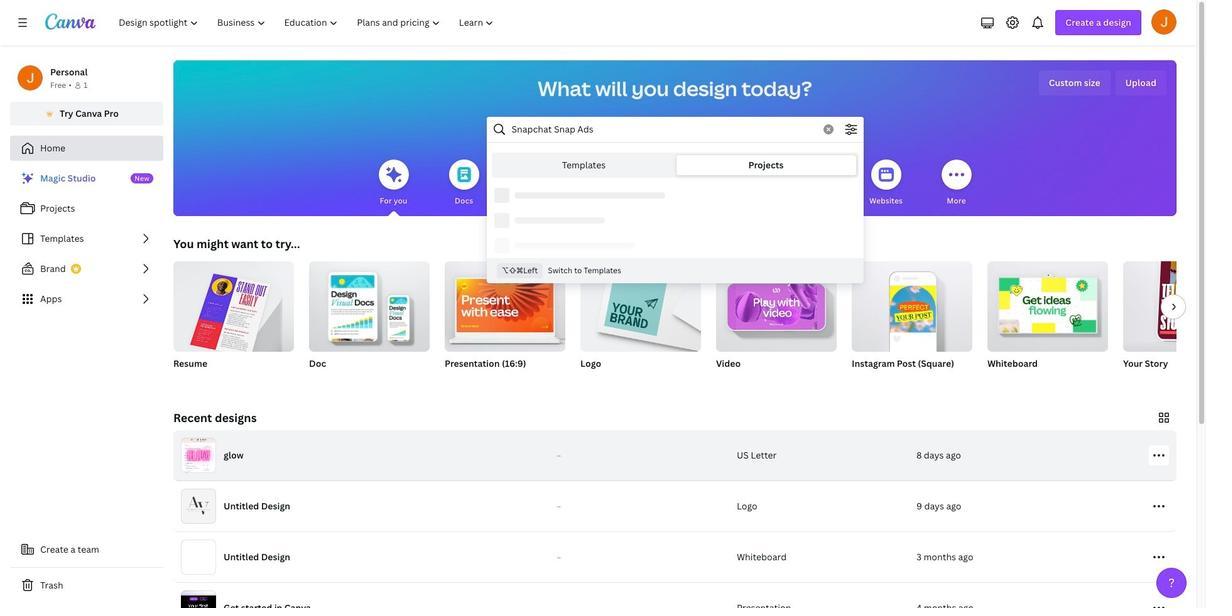 Task type: vqa. For each thing, say whether or not it's contained in the screenshot.
Top Level Navigation element
yes



Task type: locate. For each thing, give the bounding box(es) containing it.
jeremy miller image
[[1152, 9, 1177, 35]]

top level navigation element
[[111, 10, 505, 35]]

Search search field
[[512, 118, 816, 141]]

list
[[10, 166, 163, 312]]

None search field
[[487, 117, 864, 283]]

group
[[1124, 254, 1207, 386], [1124, 254, 1207, 352], [309, 256, 430, 386], [309, 256, 430, 352], [852, 256, 973, 386], [852, 256, 973, 352], [988, 256, 1109, 386], [988, 256, 1109, 352], [173, 261, 294, 386], [445, 261, 566, 386], [445, 261, 566, 352], [581, 261, 701, 386], [581, 261, 701, 352], [717, 261, 837, 386], [717, 261, 837, 352]]



